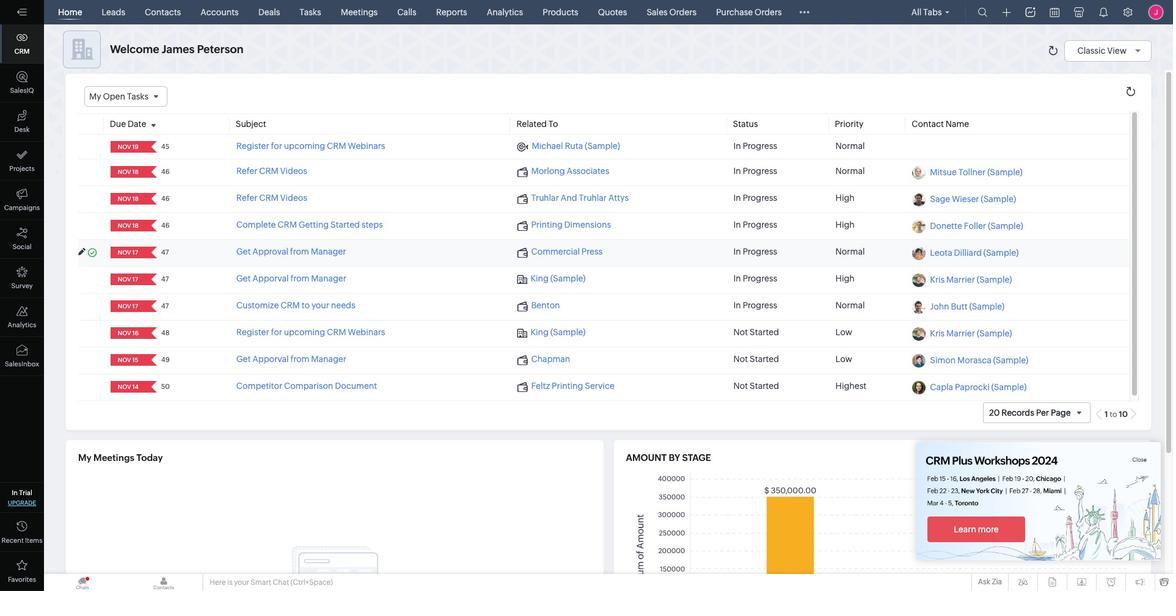 Task type: vqa. For each thing, say whether or not it's contained in the screenshot.
Survey link
yes



Task type: locate. For each thing, give the bounding box(es) containing it.
1 vertical spatial analytics
[[8, 322, 36, 329]]

products
[[543, 7, 579, 17]]

leads
[[102, 7, 125, 17]]

accounts
[[201, 7, 239, 17]]

0 horizontal spatial analytics
[[8, 322, 36, 329]]

in trial upgrade
[[8, 490, 36, 507]]

social
[[12, 243, 32, 251]]

sales
[[647, 7, 668, 17]]

desk link
[[0, 103, 44, 142]]

analytics link
[[482, 0, 528, 24], [0, 298, 44, 337]]

orders inside purchase orders 'link'
[[755, 7, 782, 17]]

orders for purchase orders
[[755, 7, 782, 17]]

2 orders from the left
[[755, 7, 782, 17]]

campaigns link
[[0, 181, 44, 220]]

recent
[[2, 537, 24, 545]]

projects
[[9, 165, 35, 172]]

contacts image
[[125, 575, 202, 592]]

ask zia
[[979, 578, 1003, 587]]

projects link
[[0, 142, 44, 181]]

crm link
[[0, 24, 44, 64]]

analytics right 'reports' "link"
[[487, 7, 523, 17]]

reports link
[[431, 0, 472, 24]]

learn
[[954, 525, 977, 535]]

analytics link right 'reports' "link"
[[482, 0, 528, 24]]

meetings link
[[336, 0, 383, 24]]

survey
[[11, 282, 33, 290]]

0 vertical spatial analytics
[[487, 7, 523, 17]]

0 horizontal spatial orders
[[670, 7, 697, 17]]

1 orders from the left
[[670, 7, 697, 17]]

ask
[[979, 578, 991, 587]]

salesinbox link
[[0, 337, 44, 377]]

analytics
[[487, 7, 523, 17], [8, 322, 36, 329]]

calls
[[397, 7, 417, 17]]

1 horizontal spatial analytics link
[[482, 0, 528, 24]]

your
[[234, 579, 249, 588]]

social link
[[0, 220, 44, 259]]

meetings
[[341, 7, 378, 17]]

leads link
[[97, 0, 130, 24]]

accounts link
[[196, 0, 244, 24]]

orders inside sales orders link
[[670, 7, 697, 17]]

here is your smart chat (ctrl+space)
[[210, 579, 333, 588]]

orders right purchase
[[755, 7, 782, 17]]

orders
[[670, 7, 697, 17], [755, 7, 782, 17]]

all tabs
[[912, 7, 942, 17]]

analytics up salesinbox link
[[8, 322, 36, 329]]

tasks link
[[295, 0, 326, 24]]

more
[[979, 525, 999, 535]]

products link
[[538, 0, 584, 24]]

here
[[210, 579, 226, 588]]

analytics link down survey
[[0, 298, 44, 337]]

1 horizontal spatial orders
[[755, 7, 782, 17]]

salesiq
[[10, 87, 34, 94]]

sales motivator image
[[1026, 7, 1036, 17]]

search image
[[978, 7, 988, 17]]

orders right sales
[[670, 7, 697, 17]]

quotes
[[598, 7, 628, 17]]

0 horizontal spatial analytics link
[[0, 298, 44, 337]]

0 vertical spatial analytics link
[[482, 0, 528, 24]]

items
[[25, 537, 42, 545]]

home
[[58, 7, 82, 17]]

smart
[[251, 579, 271, 588]]

trial
[[19, 490, 32, 497]]



Task type: describe. For each thing, give the bounding box(es) containing it.
contacts
[[145, 7, 181, 17]]

calendar image
[[1051, 7, 1060, 17]]

tasks
[[300, 7, 321, 17]]

reports
[[436, 7, 467, 17]]

deals
[[258, 7, 280, 17]]

campaigns
[[4, 204, 40, 212]]

configure settings image
[[1124, 7, 1133, 17]]

crm
[[14, 48, 30, 55]]

sales orders link
[[642, 0, 702, 24]]

(ctrl+space)
[[291, 579, 333, 588]]

quotes link
[[593, 0, 632, 24]]

learn more
[[954, 525, 999, 535]]

orders for sales orders
[[670, 7, 697, 17]]

1 vertical spatial analytics link
[[0, 298, 44, 337]]

quick actions image
[[1003, 8, 1011, 17]]

contacts link
[[140, 0, 186, 24]]

purchase
[[717, 7, 753, 17]]

chat
[[273, 579, 289, 588]]

is
[[227, 579, 233, 588]]

marketplace image
[[1075, 7, 1085, 17]]

calls link
[[393, 0, 422, 24]]

1 horizontal spatial analytics
[[487, 7, 523, 17]]

tabs
[[924, 7, 942, 17]]

learn more link
[[928, 517, 1026, 543]]

purchase orders link
[[712, 0, 787, 24]]

zia
[[992, 578, 1003, 587]]

notifications image
[[1099, 7, 1109, 17]]

survey link
[[0, 259, 44, 298]]

salesinbox
[[5, 361, 39, 368]]

favorites
[[8, 577, 36, 584]]

desk
[[14, 126, 30, 133]]

purchase orders
[[717, 7, 782, 17]]

upgrade
[[8, 500, 36, 507]]

in
[[12, 490, 18, 497]]

home link
[[53, 0, 87, 24]]

salesiq link
[[0, 64, 44, 103]]

all
[[912, 7, 922, 17]]

sales orders
[[647, 7, 697, 17]]

chats image
[[85, 577, 90, 582]]

deals link
[[254, 0, 285, 24]]

recent items
[[2, 537, 42, 545]]



